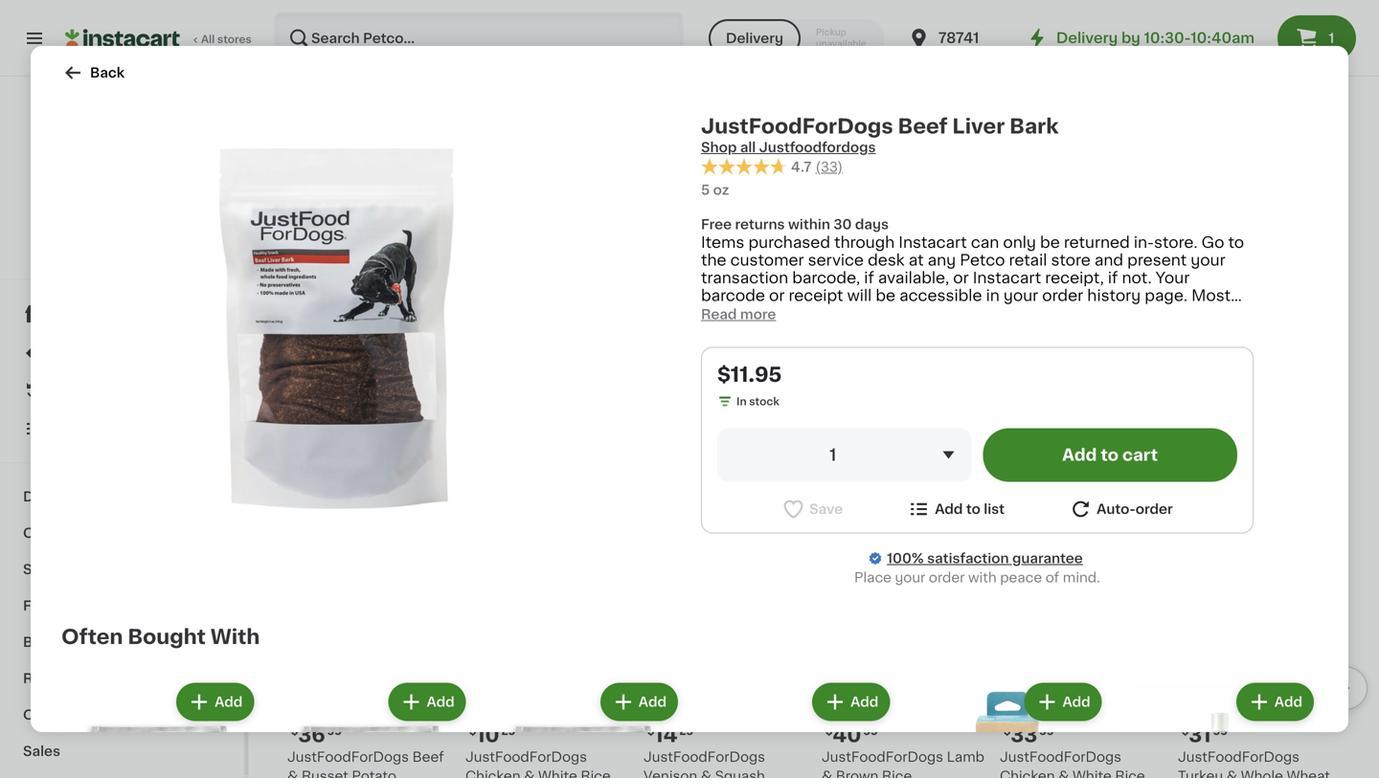Task type: vqa. For each thing, say whether or not it's contained in the screenshot.
3rd Select from the bottom
no



Task type: describe. For each thing, give the bounding box(es) containing it.
fresh for white
[[335, 420, 372, 433]]

whole inside justfoodfordogs turkey & whole whea
[[1241, 770, 1284, 779]]

1 if from the left
[[864, 271, 874, 286]]

page.
[[1145, 288, 1188, 304]]

most
[[1192, 288, 1231, 304]]

0 horizontal spatial your
[[895, 571, 926, 585]]

rice for 33
[[1115, 770, 1145, 779]]

29 for 10
[[502, 726, 516, 737]]

wheat for 2nd justfoodfordogs turkey & whole wheat macaroni button
[[1287, 32, 1331, 45]]

full
[[762, 341, 786, 356]]

justfoodfordogs beef & russet potato button
[[287, 0, 450, 104]]

product group containing 7
[[287, 183, 450, 469]]

receipt
[[789, 288, 844, 304]]

white inside justfoodfordogs chicken & white rice "button"
[[538, 32, 577, 45]]

$ 31 99
[[1182, 725, 1228, 746]]

1 horizontal spatial 5
[[701, 184, 710, 197]]

1 justfoodfordogs turkey & whole wheat macaroni from the left
[[644, 12, 796, 64]]

2 justfoodfordogs turkey & whole wheat macaroni from the left
[[1178, 12, 1331, 64]]

desk
[[868, 253, 905, 268]]

2 12.5 oz from the left
[[822, 456, 859, 467]]

accessible
[[900, 288, 982, 304]]

justfoodfordogs beef & russet potato pantry fresh
[[822, 382, 979, 433]]

1 inside field
[[830, 447, 837, 463]]

free
[[701, 218, 732, 232]]

beef inside item carousel region
[[412, 751, 444, 764]]

can
[[971, 235, 999, 251]]

wheat for second justfoodfordogs turkey & whole wheat macaroni button from the right
[[752, 32, 796, 45]]

policy
[[903, 341, 951, 356]]

to up the full
[[764, 323, 780, 339]]

(33)
[[816, 160, 843, 174]]

1 button
[[1278, 15, 1357, 61]]

fresh for russet
[[822, 420, 859, 433]]

peace
[[1000, 571, 1042, 585]]

potato inside justfoodfordogs beef & russet potato pantry fresh
[[886, 401, 931, 414]]

10:30-
[[1144, 31, 1191, 45]]

& inside button
[[287, 32, 298, 45]]

staples
[[363, 137, 443, 158]]

add inside button
[[935, 503, 963, 516]]

read more button
[[701, 305, 776, 324]]

0 vertical spatial 30
[[834, 218, 852, 232]]

not.
[[1122, 271, 1152, 286]]

99 for 36
[[327, 726, 342, 737]]

& inside "button"
[[524, 32, 535, 45]]

fresh left frozen
[[287, 507, 347, 527]]

(183)
[[358, 441, 385, 452]]

sales
[[23, 745, 60, 759]]

2 macaroni from the left
[[1178, 51, 1241, 64]]

stock
[[749, 396, 780, 407]]

cats
[[23, 527, 55, 540]]

petco logo image
[[80, 100, 164, 184]]

0 vertical spatial your
[[1191, 253, 1226, 268]]

add inside button
[[1063, 447, 1097, 463]]

0 vertical spatial in-
[[1134, 235, 1154, 251]]

justfoodfordogs chicken & white rice inside "button"
[[466, 12, 611, 45]]

justfoodfordogs chicken & white rice button
[[466, 0, 628, 104]]

add to cart
[[1063, 447, 1158, 463]]

retail
[[1009, 253, 1047, 268]]

order inside button
[[1136, 503, 1173, 516]]

liver
[[953, 116, 1005, 137]]

petco's
[[701, 341, 758, 356]]

pets for small
[[64, 563, 95, 577]]

2 justfoodfordogs turkey & whole wheat macaroni button from the left
[[1178, 0, 1341, 100]]

1 horizontal spatial store
[[1051, 253, 1091, 268]]

2 horizontal spatial 5
[[1000, 437, 1007, 448]]

justfoodfordogs
[[759, 141, 876, 154]]

oz down justfoodfordogs beef & russet potato pantry fresh
[[846, 456, 859, 467]]

history
[[1088, 288, 1141, 304]]

often
[[61, 627, 123, 647]]

2
[[675, 437, 681, 448]]

any
[[928, 253, 956, 268]]

& inside justfoodfordogs turkey & whole whea
[[1227, 770, 1238, 779]]

all stores link
[[65, 11, 253, 65]]

small pets
[[23, 563, 95, 577]]

$ 7 45
[[291, 356, 327, 376]]

frozen
[[351, 507, 423, 527]]

beef inside justfoodfordogs beef liver bark shop all justfoodfordogs
[[898, 116, 948, 137]]

oz inside product group
[[311, 456, 324, 467]]

$ for 40
[[826, 726, 833, 737]]

$ for 10
[[469, 726, 476, 737]]

0 horizontal spatial order
[[929, 571, 965, 585]]

$ 36 99
[[291, 725, 342, 746]]

more inside the "items purchased through instacart can only be returned in-store. go to the customer service desk at any petco retail store and present your transaction barcode, if available, or instacart receipt, if not. your barcode or receipt will be accessible in your order history page. most purchases are eligible for exchange or refund within 30 days. petco may ask you to show a government-issued photo id. for more details, see petco's full in-store return policy for details:"
[[1099, 323, 1138, 339]]

other pets & more link
[[11, 697, 233, 734]]

$ for 36
[[291, 726, 298, 737]]

barcode
[[701, 288, 765, 304]]

in
[[737, 396, 747, 407]]

add inside item carousel region
[[941, 569, 969, 582]]

cats link
[[11, 515, 233, 552]]

chicken inside "button"
[[466, 32, 521, 45]]

are
[[785, 306, 810, 321]]

40
[[833, 725, 862, 746]]

fresh frozen
[[287, 507, 423, 527]]

1 justfoodfordogs turkey & whole wheat macaroni button from the left
[[644, 0, 807, 100]]

rice for 7
[[403, 401, 433, 414]]

99 for 40
[[864, 726, 878, 737]]

beef inside button
[[412, 12, 444, 26]]

beef inside justfoodfordogs beef & russet potato pantry fresh
[[947, 382, 979, 395]]

birds link
[[11, 625, 233, 661]]

russet inside justfoodfordogs beef & russet potato pantry fresh
[[836, 401, 883, 414]]

add to list
[[935, 503, 1005, 516]]

order inside the "items purchased through instacart can only be returned in-store. go to the customer service desk at any petco retail store and present your transaction barcode, if available, or instacart receipt, if not. your barcode or receipt will be accessible in your order history page. most purchases are eligible for exchange or refund within 30 days. petco may ask you to show a government-issued photo id. for more details, see petco's full in-store return policy for details:"
[[1043, 288, 1084, 304]]

1 horizontal spatial instacart
[[973, 271, 1042, 286]]

back button
[[61, 61, 125, 84]]

30 inside the "items purchased through instacart can only be returned in-store. go to the customer service desk at any petco retail store and present your transaction barcode, if available, or instacart receipt, if not. your barcode or receipt will be accessible in your order history page. most purchases are eligible for exchange or refund within 30 days. petco may ask you to show a government-issued photo id. for more details, see petco's full in-store return policy for details:"
[[1101, 306, 1122, 321]]

$ for 31
[[1182, 726, 1189, 737]]

bark
[[1010, 116, 1059, 137]]

justfoodfordogs inside justfoodfordogs beef liver bark shop all justfoodfordogs
[[701, 116, 893, 137]]

product group containing 40
[[822, 553, 985, 779]]

1 horizontal spatial be
[[1040, 235, 1060, 251]]

justfoodfordogs beef & russet potato inside button
[[287, 12, 444, 45]]

99 for 33
[[1040, 726, 1054, 737]]

receipt,
[[1045, 271, 1104, 286]]

auto-order button
[[1069, 497, 1173, 521]]

100% satisfaction guarantee link
[[887, 549, 1083, 568]]

back
[[90, 66, 125, 80]]

potato inside justfoodfordogs fish & sweet potato
[[882, 32, 926, 45]]

1 vertical spatial for
[[955, 341, 976, 356]]

turkey left delivery button
[[644, 32, 689, 45]]

1 macaroni from the left
[[644, 51, 706, 64]]

pets for other
[[66, 709, 97, 722]]

justfoodfordogs fish & sweet potato button
[[822, 0, 985, 81]]

fish inside 'link'
[[23, 600, 52, 613]]

justfoodfordogs chicken & white rice for 10
[[466, 751, 611, 779]]

you
[[731, 323, 760, 339]]

instacart logo image
[[65, 27, 180, 50]]

oz up the free at the top of the page
[[713, 184, 729, 197]]

store.
[[1154, 235, 1198, 251]]

add to cart button
[[983, 428, 1238, 482]]

lamb
[[947, 751, 985, 764]]

100% satisfaction guarantee
[[887, 552, 1083, 565]]

go
[[1202, 235, 1225, 251]]

photo
[[996, 323, 1042, 339]]

exchange
[[898, 306, 973, 321]]

items purchased through instacart can only be returned in-store. go to the customer service desk at any petco retail store and present your transaction barcode, if available, or instacart receipt, if not. your barcode or receipt will be accessible in your order history page. most purchases are eligible for exchange or refund within 30 days. petco may ask you to show a government-issued photo id. for more details, see petco's full in-store return policy for details:
[[701, 235, 1254, 356]]

total
[[684, 437, 709, 448]]

1 horizontal spatial 5 oz
[[1000, 437, 1022, 448]]

potato inside item carousel region
[[352, 770, 397, 779]]

0 vertical spatial for
[[873, 306, 894, 321]]

barcode,
[[792, 271, 860, 286]]

pantry for justfoodfordogs chicken & white rice pantry fresh
[[287, 420, 331, 433]]

to inside button
[[1101, 447, 1119, 463]]

justfoodfordogs beef & russet potato inside item carousel region
[[287, 751, 444, 779]]

justfoodfordogs inside "button"
[[466, 12, 587, 26]]

through
[[834, 235, 895, 251]]

$17.95 element
[[644, 354, 807, 379]]

29 for 14
[[680, 726, 694, 737]]

satisfaction
[[927, 552, 1009, 565]]

brown
[[836, 770, 879, 779]]

venison
[[644, 770, 698, 779]]

1 inside button
[[1329, 32, 1335, 45]]

more inside button
[[740, 308, 776, 321]]

(33) button
[[816, 157, 843, 177]]

pantry staples
[[287, 137, 443, 158]]



Task type: locate. For each thing, give the bounding box(es) containing it.
more up you
[[740, 308, 776, 321]]

0 horizontal spatial in-
[[789, 341, 810, 356]]

5 oz up list
[[1000, 437, 1022, 448]]

russet inside item carousel region
[[302, 770, 349, 779]]

99 right the 36 on the bottom left of page
[[327, 726, 342, 737]]

pantry left "staples"
[[287, 137, 358, 158]]

99 right 31
[[1213, 726, 1228, 737]]

product group containing justfoodfordogs justchicken
[[644, 183, 807, 450]]

1 horizontal spatial 12.5
[[822, 456, 843, 467]]

be right will
[[876, 288, 896, 304]]

2 vertical spatial or
[[977, 306, 993, 321]]

& inside "justfoodfordogs lamb & brown rice"
[[822, 770, 833, 779]]

oz down details:
[[1010, 437, 1022, 448]]

treats
[[1106, 32, 1147, 45]]

free returns within 30 days
[[701, 218, 889, 232]]

0 horizontal spatial 12.5
[[287, 456, 309, 467]]

$ inside $ 10 29
[[469, 726, 476, 737]]

0 horizontal spatial fish
[[23, 600, 52, 613]]

1 horizontal spatial in-
[[1134, 235, 1154, 251]]

transaction
[[701, 271, 789, 286]]

0 horizontal spatial more
[[740, 308, 776, 321]]

29 right 10
[[502, 726, 516, 737]]

justfoodfordogs inside "justfoodfordogs lamb & brown rice"
[[822, 751, 944, 764]]

78741
[[939, 31, 980, 45]]

1 vertical spatial be
[[876, 288, 896, 304]]

russet up "1" field at the right of the page
[[836, 401, 883, 414]]

product group
[[287, 183, 450, 469], [644, 183, 807, 450], [822, 553, 985, 779], [1000, 553, 1163, 779], [61, 679, 258, 779], [273, 679, 470, 779], [485, 679, 682, 779], [697, 679, 894, 779], [909, 679, 1106, 779], [1121, 679, 1318, 779]]

99 inside $ 33 99
[[1040, 726, 1054, 737]]

7
[[298, 356, 310, 376]]

& inside justfoodfordogs beef & russet potato pantry fresh
[[822, 401, 833, 414]]

product group containing 33
[[1000, 553, 1163, 779]]

0 horizontal spatial 29
[[502, 726, 516, 737]]

1 vertical spatial fish
[[23, 600, 52, 613]]

see
[[1202, 323, 1230, 339]]

justchicken
[[644, 401, 728, 414]]

instacart
[[899, 235, 967, 251], [973, 271, 1042, 286]]

pantry inside justfoodfordogs chicken & white rice pantry fresh
[[287, 420, 331, 433]]

0 vertical spatial be
[[1040, 235, 1060, 251]]

within up purchased
[[788, 218, 831, 232]]

1 vertical spatial in-
[[789, 341, 810, 356]]

if up history
[[1108, 271, 1118, 286]]

rice inside justfoodfordogs chicken & white rice pantry fresh
[[403, 401, 433, 414]]

returned
[[1064, 235, 1130, 251]]

2 wheat from the left
[[1287, 32, 1331, 45]]

1 horizontal spatial for
[[955, 341, 976, 356]]

more
[[115, 709, 151, 722]]

12.5 oz down justfoodfordogs beef & russet potato pantry fresh
[[822, 456, 859, 467]]

14
[[655, 725, 678, 746]]

returns
[[735, 218, 785, 232]]

chicken for 33
[[1000, 770, 1055, 779]]

chicken inside justfoodfordogs chicken & white rice pantry fresh
[[287, 401, 342, 414]]

more down the days.
[[1099, 323, 1138, 339]]

1 vertical spatial petco
[[1171, 306, 1216, 321]]

2 vertical spatial your
[[895, 571, 926, 585]]

2 99 from the left
[[864, 726, 878, 737]]

5 up list
[[1000, 437, 1007, 448]]

be up the retail
[[1040, 235, 1060, 251]]

order down cart
[[1136, 503, 1173, 516]]

99 inside '$ 36 99'
[[327, 726, 342, 737]]

1 horizontal spatial 30
[[1101, 306, 1122, 321]]

30 down history
[[1101, 306, 1122, 321]]

or down customer
[[769, 288, 785, 304]]

1 horizontal spatial fish
[[947, 12, 975, 26]]

instacart up any
[[899, 235, 967, 251]]

0 vertical spatial or
[[953, 271, 969, 286]]

cart
[[1123, 447, 1158, 463]]

1 horizontal spatial justfoodfordogs turkey & whole wheat macaroni
[[1178, 12, 1331, 64]]

31
[[1189, 725, 1211, 746]]

dogs
[[23, 490, 60, 504]]

$ inside $ 33 99
[[1004, 726, 1011, 737]]

add to list button
[[907, 497, 1005, 521]]

0 horizontal spatial for
[[873, 306, 894, 321]]

chicken for 10
[[466, 770, 521, 779]]

0 vertical spatial petco
[[960, 253, 1005, 268]]

12.5 down justfoodfordogs beef & russet potato pantry fresh
[[822, 456, 843, 467]]

1 vertical spatial pets
[[66, 709, 97, 722]]

russet down '$ 36 99'
[[302, 770, 349, 779]]

$ inside $ 40 99
[[826, 726, 833, 737]]

1 vertical spatial order
[[1136, 503, 1173, 516]]

$ for 7
[[291, 357, 298, 368]]

oz up the fresh frozen
[[311, 456, 324, 467]]

justfoodfordogs chicken & white rice for 33
[[1000, 751, 1145, 779]]

10
[[476, 725, 500, 746]]

justfoodfordogs inside "justfoodfordogs chicken breast treats"
[[1000, 12, 1122, 26]]

of
[[1046, 571, 1060, 585]]

29 right 14
[[680, 726, 694, 737]]

petco down can in the right of the page
[[960, 253, 1005, 268]]

1 vertical spatial 1
[[830, 447, 837, 463]]

refund
[[997, 306, 1047, 321]]

0 vertical spatial more
[[740, 308, 776, 321]]

$ for 33
[[1004, 726, 1011, 737]]

0 horizontal spatial macaroni
[[644, 51, 706, 64]]

0 horizontal spatial if
[[864, 271, 874, 286]]

29
[[502, 726, 516, 737], [680, 726, 694, 737]]

4.7 (33)
[[791, 160, 843, 174]]

add button inside item carousel region
[[905, 558, 979, 593]]

fish up 78741
[[947, 12, 975, 26]]

justfoodfordogs inside justfoodfordogs beef & russet potato pantry fresh
[[822, 382, 944, 395]]

fresh up (183)
[[335, 420, 372, 433]]

wheat right 10:40am
[[1287, 32, 1331, 45]]

$ 40 99
[[826, 725, 878, 746]]

100%
[[887, 552, 924, 565]]

for
[[873, 306, 894, 321], [955, 341, 976, 356]]

0 vertical spatial fish
[[947, 12, 975, 26]]

turkey
[[644, 32, 689, 45], [1178, 32, 1224, 45], [1178, 770, 1224, 779]]

white inside justfoodfordogs chicken & white rice pantry fresh
[[360, 401, 399, 414]]

1 field
[[718, 428, 972, 482]]

1 vertical spatial justfoodfordogs beef & russet potato
[[287, 751, 444, 779]]

instacart up the in at the top of the page
[[973, 271, 1042, 286]]

in- up present
[[1134, 235, 1154, 251]]

None search field
[[274, 11, 684, 65]]

potato inside justfoodfordogs beef & russet potato button
[[352, 32, 397, 45]]

justfoodfordogs inside justfoodfordogs turkey & whole whea
[[1178, 751, 1300, 764]]

99 inside $ 40 99
[[864, 726, 878, 737]]

1 vertical spatial instacart
[[973, 271, 1042, 286]]

0 horizontal spatial 5
[[644, 437, 651, 448]]

fresh inside justfoodfordogs beef & russet potato pantry fresh
[[822, 420, 859, 433]]

delivery by 10:30-10:40am link
[[1026, 27, 1255, 50]]

the
[[701, 253, 727, 268]]

customer
[[731, 253, 804, 268]]

justfoodfordogs chicken & white rice
[[466, 12, 611, 45], [466, 751, 611, 779], [1000, 751, 1145, 779]]

78741 button
[[908, 11, 1023, 65]]

petco
[[960, 253, 1005, 268], [1171, 306, 1216, 321]]

justfoodfordogs justchicken
[[644, 382, 765, 414]]

turkey inside justfoodfordogs turkey & whole whea
[[1178, 770, 1224, 779]]

for up government-
[[873, 306, 894, 321]]

2 vertical spatial order
[[929, 571, 965, 585]]

if up will
[[864, 271, 874, 286]]

guarantee
[[1013, 552, 1083, 565]]

5
[[701, 184, 710, 197], [644, 437, 651, 448], [1000, 437, 1007, 448]]

delivery button
[[709, 19, 801, 57]]

1 12.5 from the left
[[287, 456, 309, 467]]

delivery for delivery
[[726, 32, 784, 45]]

for down "issued"
[[955, 341, 976, 356]]

store down a
[[810, 341, 849, 356]]

all
[[201, 34, 215, 45]]

30 up through on the right top of page
[[834, 218, 852, 232]]

whole
[[707, 32, 749, 45], [1241, 32, 1284, 45], [1241, 770, 1284, 779]]

99 right 40
[[864, 726, 878, 737]]

pantry down $ 7 45
[[287, 420, 331, 433]]

0 horizontal spatial petco
[[960, 253, 1005, 268]]

0 horizontal spatial 12.5 oz
[[287, 456, 324, 467]]

1 vertical spatial within
[[1051, 306, 1097, 321]]

fresh inside justfoodfordogs chicken & white rice pantry fresh
[[335, 420, 372, 433]]

in
[[986, 288, 1000, 304]]

eligible
[[814, 306, 869, 321]]

fresh down "return"
[[822, 420, 859, 433]]

wheat left sweet at the top
[[752, 32, 796, 45]]

0 horizontal spatial justfoodfordogs turkey & whole wheat macaroni
[[644, 12, 796, 64]]

2 horizontal spatial your
[[1191, 253, 1226, 268]]

1 horizontal spatial if
[[1108, 271, 1118, 286]]

4 99 from the left
[[1213, 726, 1228, 737]]

birds
[[23, 636, 59, 650]]

29 inside $ 10 29
[[502, 726, 516, 737]]

2 12.5 from the left
[[822, 456, 843, 467]]

or down the in at the top of the page
[[977, 306, 993, 321]]

more
[[740, 308, 776, 321], [1099, 323, 1138, 339]]

0 vertical spatial instacart
[[899, 235, 967, 251]]

may
[[1220, 306, 1254, 321]]

$ inside $ 31 99
[[1182, 726, 1189, 737]]

in stock
[[737, 396, 780, 407]]

pets right small
[[64, 563, 95, 577]]

order down satisfaction
[[929, 571, 965, 585]]

$ for 14
[[648, 726, 655, 737]]

auto-
[[1097, 503, 1136, 516]]

to right go
[[1229, 235, 1245, 251]]

1 horizontal spatial more
[[1099, 323, 1138, 339]]

12.5 oz inside product group
[[287, 456, 324, 467]]

1 horizontal spatial or
[[953, 271, 969, 286]]

0 horizontal spatial instacart
[[899, 235, 967, 251]]

12.5 oz up the fresh frozen
[[287, 456, 324, 467]]

2 if from the left
[[1108, 271, 1118, 286]]

0 horizontal spatial delivery
[[726, 32, 784, 45]]

1 horizontal spatial 29
[[680, 726, 694, 737]]

list
[[984, 503, 1005, 516]]

&
[[287, 32, 298, 45], [524, 32, 535, 45], [692, 32, 703, 45], [822, 32, 833, 45], [1227, 32, 1238, 45], [346, 401, 357, 414], [822, 401, 833, 414], [101, 709, 112, 722], [287, 770, 298, 779], [524, 770, 535, 779], [701, 770, 712, 779], [822, 770, 833, 779], [1059, 770, 1069, 779], [1227, 770, 1238, 779]]

1 vertical spatial more
[[1099, 323, 1138, 339]]

russet
[[302, 32, 349, 45], [836, 401, 883, 414], [302, 770, 349, 779]]

delivery for delivery by 10:30-10:40am
[[1057, 31, 1118, 45]]

justfoodfordogs inside justfoodfordogs fish & sweet potato
[[822, 12, 944, 26]]

within
[[788, 218, 831, 232], [1051, 306, 1097, 321]]

pantry inside justfoodfordogs beef & russet potato pantry fresh
[[935, 401, 979, 414]]

your down 100%
[[895, 571, 926, 585]]

1 horizontal spatial within
[[1051, 306, 1097, 321]]

1 vertical spatial or
[[769, 288, 785, 304]]

often bought with
[[61, 627, 260, 647]]

5 oz., 2 total options
[[644, 437, 753, 448]]

justfoodfordogs lamb & brown rice
[[822, 751, 985, 779]]

rice
[[581, 32, 611, 45], [403, 401, 433, 414], [581, 770, 611, 779], [882, 770, 912, 779], [1115, 770, 1145, 779]]

to left cart
[[1101, 447, 1119, 463]]

pets right other
[[66, 709, 97, 722]]

breast
[[1059, 32, 1102, 45]]

white for 33
[[1073, 770, 1112, 779]]

rice inside "justfoodfordogs lamb & brown rice"
[[882, 770, 912, 779]]

1 justfoodfordogs beef & russet potato from the top
[[287, 12, 444, 45]]

2 horizontal spatial or
[[977, 306, 993, 321]]

1 horizontal spatial petco
[[1171, 306, 1216, 321]]

place
[[855, 571, 892, 585]]

30
[[834, 218, 852, 232], [1101, 306, 1122, 321]]

purchased
[[749, 235, 831, 251]]

your down go
[[1191, 253, 1226, 268]]

0 horizontal spatial 1
[[830, 447, 837, 463]]

service
[[808, 253, 864, 268]]

1 12.5 oz from the left
[[287, 456, 324, 467]]

macaroni left delivery button
[[644, 51, 706, 64]]

russet right stores on the top left of page
[[302, 32, 349, 45]]

service type group
[[709, 19, 885, 57]]

white for 7
[[360, 401, 399, 414]]

0 horizontal spatial 30
[[834, 218, 852, 232]]

a
[[829, 323, 838, 339]]

99 inside $ 31 99
[[1213, 726, 1228, 737]]

show
[[784, 323, 825, 339]]

rice inside "button"
[[581, 32, 611, 45]]

0 horizontal spatial store
[[810, 341, 849, 356]]

1 horizontal spatial your
[[1004, 288, 1039, 304]]

to inside button
[[966, 503, 981, 516]]

1 vertical spatial pantry
[[935, 401, 979, 414]]

1 vertical spatial 5 oz
[[1000, 437, 1022, 448]]

pantry
[[287, 137, 358, 158], [935, 401, 979, 414], [287, 420, 331, 433]]

29 inside $ 14 29
[[680, 726, 694, 737]]

1 horizontal spatial delivery
[[1057, 31, 1118, 45]]

1 horizontal spatial order
[[1043, 288, 1084, 304]]

reptiles
[[23, 673, 80, 686]]

12.5 up the fresh frozen
[[287, 456, 309, 467]]

5 oz up the free at the top of the page
[[701, 184, 729, 197]]

potato
[[352, 32, 397, 45], [882, 32, 926, 45], [886, 401, 931, 414], [352, 770, 397, 779]]

1 horizontal spatial 1
[[1329, 32, 1335, 45]]

0 vertical spatial justfoodfordogs beef & russet potato
[[287, 12, 444, 45]]

1 horizontal spatial justfoodfordogs turkey & whole wheat macaroni button
[[1178, 0, 1341, 100]]

store
[[1051, 253, 1091, 268], [810, 341, 849, 356]]

or down any
[[953, 271, 969, 286]]

petco down most
[[1171, 306, 1216, 321]]

justfoodfordogs beef & russet potato
[[287, 12, 444, 45], [287, 751, 444, 779]]

within inside the "items purchased through instacart can only be returned in-store. go to the customer service desk at any petco retail store and present your transaction barcode, if available, or instacart receipt, if not. your barcode or receipt will be accessible in your order history page. most purchases are eligible for exchange or refund within 30 days. petco may ask you to show a government-issued photo id. for more details, see petco's full in-store return policy for details:"
[[1051, 306, 1097, 321]]

fish up birds
[[23, 600, 52, 613]]

russet inside button
[[302, 32, 349, 45]]

within up for
[[1051, 306, 1097, 321]]

0 vertical spatial pantry
[[287, 137, 358, 158]]

$ inside $ 7 45
[[291, 357, 298, 368]]

0 horizontal spatial 5 oz
[[701, 184, 729, 197]]

$ inside '$ 36 99'
[[291, 726, 298, 737]]

1 horizontal spatial wheat
[[1287, 32, 1331, 45]]

pantry down "policy"
[[935, 401, 979, 414]]

in- down show
[[789, 341, 810, 356]]

all
[[740, 141, 756, 154]]

1 wheat from the left
[[752, 32, 796, 45]]

1 horizontal spatial macaroni
[[1178, 51, 1241, 64]]

details,
[[1142, 323, 1198, 339]]

0 horizontal spatial or
[[769, 288, 785, 304]]

to left list
[[966, 503, 981, 516]]

chicken
[[466, 32, 521, 45], [1000, 32, 1055, 45], [287, 401, 342, 414], [466, 770, 521, 779], [1000, 770, 1055, 779]]

0 vertical spatial 1
[[1329, 32, 1335, 45]]

your up 'refund'
[[1004, 288, 1039, 304]]

0 horizontal spatial wheat
[[752, 32, 796, 45]]

99 right 33
[[1040, 726, 1054, 737]]

0 vertical spatial pets
[[64, 563, 95, 577]]

turkey right by
[[1178, 32, 1224, 45]]

mind.
[[1063, 571, 1101, 585]]

macaroni down 10:40am
[[1178, 51, 1241, 64]]

10:40am
[[1191, 31, 1255, 45]]

& inside justfoodfordogs venison & squash
[[701, 770, 712, 779]]

1 horizontal spatial 12.5 oz
[[822, 456, 859, 467]]

pantry for justfoodfordogs beef & russet potato pantry fresh
[[935, 401, 979, 414]]

rice for 40
[[882, 770, 912, 779]]

2 justfoodfordogs beef & russet potato from the top
[[287, 751, 444, 779]]

chicken for 7
[[287, 401, 342, 414]]

(109)
[[715, 422, 742, 432]]

3 99 from the left
[[1040, 726, 1054, 737]]

rice for 10
[[581, 770, 611, 779]]

0 vertical spatial within
[[788, 218, 831, 232]]

0 vertical spatial 5 oz
[[701, 184, 729, 197]]

beef
[[412, 12, 444, 26], [898, 116, 948, 137], [947, 382, 979, 395], [412, 751, 444, 764]]

order down receipt,
[[1043, 288, 1084, 304]]

0 horizontal spatial within
[[788, 218, 831, 232]]

store up receipt,
[[1051, 253, 1091, 268]]

purchases
[[701, 306, 782, 321]]

fish link
[[11, 588, 233, 625]]

fresh
[[335, 420, 372, 433], [822, 420, 859, 433], [287, 507, 347, 527]]

items
[[701, 235, 745, 251]]

1 vertical spatial russet
[[836, 401, 883, 414]]

item carousel region
[[287, 545, 1368, 779]]

1 vertical spatial 30
[[1101, 306, 1122, 321]]

2 vertical spatial pantry
[[287, 420, 331, 433]]

justfoodfordogs turkey & whole wheat macaroni
[[644, 12, 796, 64], [1178, 12, 1331, 64]]

0 vertical spatial russet
[[302, 32, 349, 45]]

justfoodfordogs chicken & white rice inside product group
[[1000, 751, 1145, 779]]

white for 10
[[538, 770, 577, 779]]

1 vertical spatial store
[[810, 341, 849, 356]]

0 vertical spatial order
[[1043, 288, 1084, 304]]

justfoodfordogs inside justfoodfordogs chicken & white rice pantry fresh
[[287, 382, 409, 395]]

& inside justfoodfordogs chicken & white rice pantry fresh
[[346, 401, 357, 414]]

2 vertical spatial russet
[[302, 770, 349, 779]]

1 vertical spatial your
[[1004, 288, 1039, 304]]

5 left oz.,
[[644, 437, 651, 448]]

justfoodfordogs
[[287, 12, 409, 26], [466, 12, 587, 26], [644, 12, 765, 26], [822, 12, 944, 26], [1000, 12, 1122, 26], [1178, 12, 1300, 26], [701, 116, 893, 137], [287, 382, 409, 395], [644, 382, 765, 395], [822, 382, 944, 395], [287, 751, 409, 764], [466, 751, 587, 764], [644, 751, 765, 764], [822, 751, 944, 764], [1000, 751, 1122, 764], [1178, 751, 1300, 764]]

2 horizontal spatial order
[[1136, 503, 1173, 516]]

1 29 from the left
[[502, 726, 516, 737]]

2 29 from the left
[[680, 726, 694, 737]]

(30)
[[1071, 422, 1093, 432]]

small pets link
[[11, 552, 233, 588]]

$ inside $ 14 29
[[648, 726, 655, 737]]

turkey down 31
[[1178, 770, 1224, 779]]

justfoodfordogs chicken breast treats button
[[1000, 0, 1163, 81]]

delivery inside button
[[726, 32, 784, 45]]

& inside justfoodfordogs fish & sweet potato
[[822, 32, 833, 45]]

shop
[[701, 141, 737, 154]]

fish inside justfoodfordogs fish & sweet potato
[[947, 12, 975, 26]]

justfoodfordogs beef liver bark image
[[141, 130, 540, 529]]

present
[[1128, 253, 1187, 268]]

0 horizontal spatial justfoodfordogs turkey & whole wheat macaroni button
[[644, 0, 807, 100]]

chicken inside "justfoodfordogs chicken breast treats"
[[1000, 32, 1055, 45]]

0 vertical spatial store
[[1051, 253, 1091, 268]]

0 horizontal spatial be
[[876, 288, 896, 304]]

99 for 31
[[1213, 726, 1228, 737]]

5 up the free at the top of the page
[[701, 184, 710, 197]]

1 99 from the left
[[327, 726, 342, 737]]



